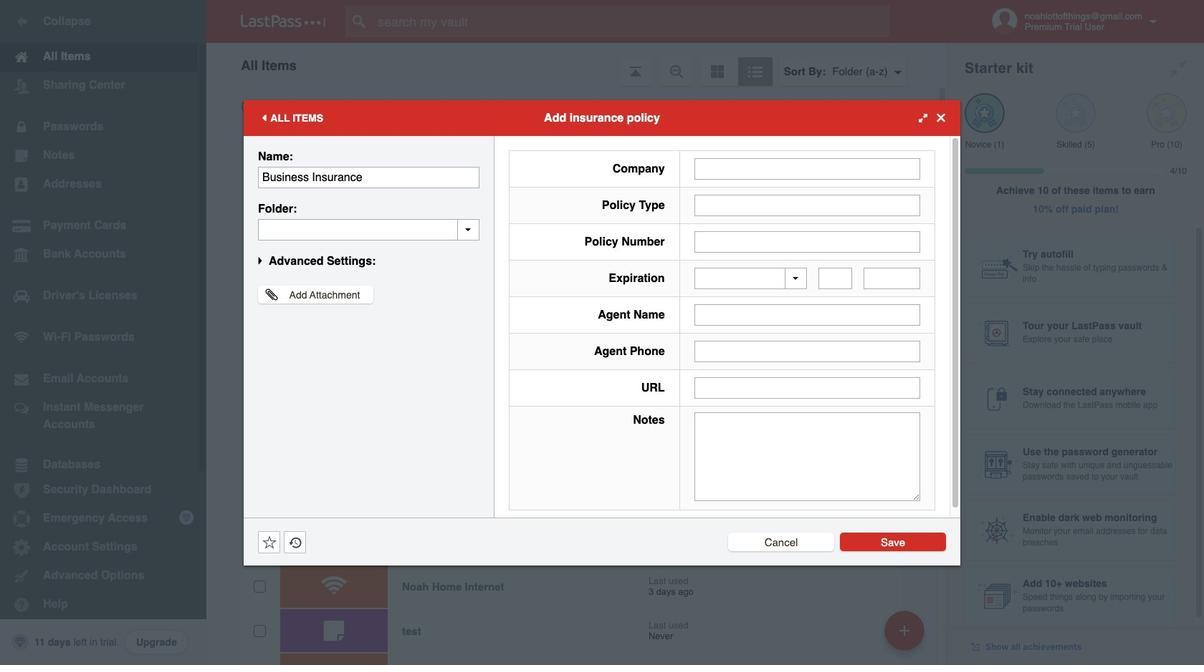 Task type: locate. For each thing, give the bounding box(es) containing it.
dialog
[[244, 100, 961, 566]]

vault options navigation
[[206, 43, 948, 86]]

None text field
[[258, 167, 480, 188], [694, 195, 920, 216], [258, 219, 480, 241], [694, 231, 920, 253], [864, 268, 920, 290], [694, 341, 920, 363], [694, 378, 920, 399], [694, 413, 920, 502], [258, 167, 480, 188], [694, 195, 920, 216], [258, 219, 480, 241], [694, 231, 920, 253], [864, 268, 920, 290], [694, 341, 920, 363], [694, 378, 920, 399], [694, 413, 920, 502]]

None text field
[[694, 158, 920, 180], [819, 268, 853, 290], [694, 305, 920, 326], [694, 158, 920, 180], [819, 268, 853, 290], [694, 305, 920, 326]]

main navigation navigation
[[0, 0, 206, 666]]

new item navigation
[[880, 607, 933, 666]]



Task type: vqa. For each thing, say whether or not it's contained in the screenshot.
Clear Search icon
no



Task type: describe. For each thing, give the bounding box(es) containing it.
lastpass image
[[241, 15, 325, 28]]

search my vault text field
[[346, 6, 918, 37]]

new item image
[[900, 626, 910, 636]]

Search search field
[[346, 6, 918, 37]]



